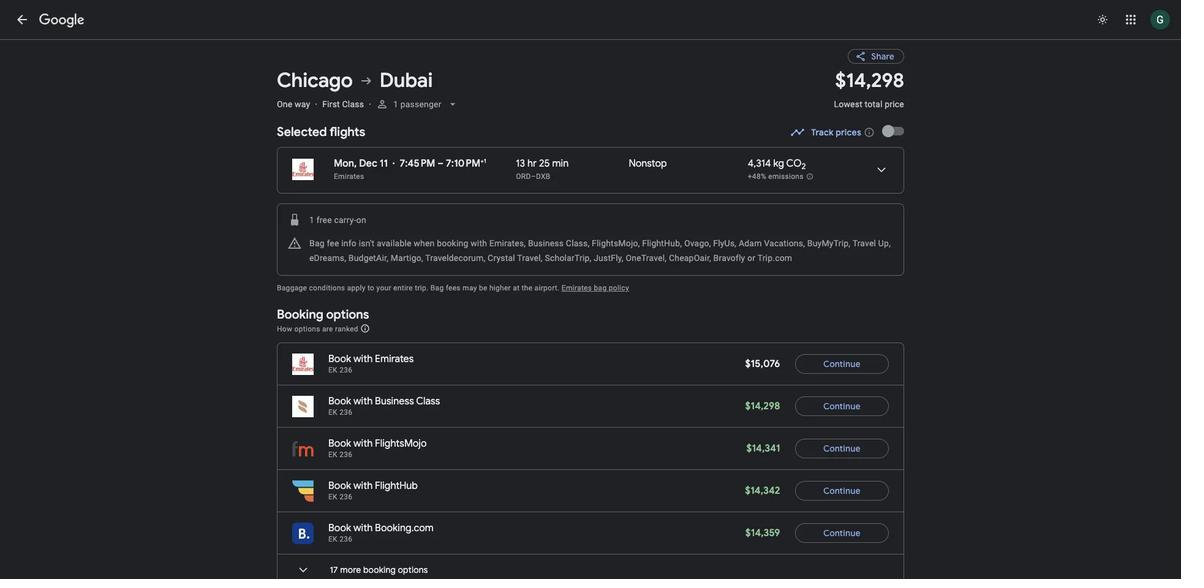 Task type: locate. For each thing, give the bounding box(es) containing it.
flight number ek 236 text field up ek 236 text field on the left of the page
[[328, 408, 353, 417]]

traveldecorum,
[[425, 253, 486, 263]]

0 horizontal spatial –
[[438, 157, 444, 170]]

book up ek 236 text box
[[328, 522, 351, 534]]

236 up flight number ek 236 text box
[[340, 450, 353, 459]]

0 vertical spatial booking
[[437, 238, 468, 248]]

ek inside the book with flighthub ek 236
[[328, 493, 338, 501]]

$14,298 for $14,298 lowest total price
[[836, 68, 904, 93]]

1 passenger
[[393, 99, 441, 109]]

Flight number EK 236 text field
[[328, 535, 353, 544]]

apply
[[347, 284, 366, 292]]

– down the "hr"
[[531, 172, 536, 181]]

 image
[[315, 99, 318, 109]]

booking.com
[[375, 522, 434, 534]]

business inside the book with business class ek 236
[[375, 395, 414, 407]]

ek for book with booking.com
[[328, 535, 338, 544]]

$14,298
[[836, 68, 904, 93], [745, 400, 780, 412]]

2 flight number ek 236 text field from the top
[[328, 408, 353, 417]]

1 horizontal spatial 1
[[393, 99, 398, 109]]

with inside "book with flightsmojo ek 236"
[[354, 438, 373, 450]]

with for booking.com
[[354, 522, 373, 534]]

selected
[[277, 124, 327, 140]]

or
[[748, 253, 756, 263]]

book down ranked
[[328, 353, 351, 365]]

2 continue button from the top
[[795, 392, 889, 421]]

continue for $14,298
[[823, 401, 861, 412]]

1 left passenger
[[393, 99, 398, 109]]

1 left free
[[309, 215, 314, 225]]

4 book from the top
[[328, 480, 351, 492]]

track prices
[[811, 127, 862, 138]]

book up flight number ek 236 text box
[[328, 480, 351, 492]]

bag right trip.
[[431, 284, 444, 292]]

236 for book with booking.com
[[340, 535, 353, 544]]

$14,298 down the $15,076
[[745, 400, 780, 412]]

1 book from the top
[[328, 353, 351, 365]]

Arrival time: 7:10 PM on  Tuesday, December 12. text field
[[446, 157, 486, 170]]

with inside the book with flighthub ek 236
[[354, 480, 373, 492]]

1 horizontal spatial business
[[528, 238, 564, 248]]

0 vertical spatial business
[[528, 238, 564, 248]]

1 vertical spatial bag
[[431, 284, 444, 292]]

13
[[516, 157, 525, 170]]

4 236 from the top
[[340, 493, 353, 501]]

trip.com
[[758, 253, 792, 263]]

one
[[277, 99, 293, 109]]

flightsmojo,
[[592, 238, 640, 248]]

one way
[[277, 99, 310, 109]]

0 vertical spatial bag
[[309, 238, 325, 248]]

Chicago to Dubai text field
[[277, 68, 820, 93]]

1 flight number ek 236 text field from the top
[[328, 366, 353, 374]]

0 vertical spatial options
[[326, 307, 369, 322]]

4 continue from the top
[[823, 485, 861, 496]]

17
[[330, 564, 338, 575]]

5 236 from the top
[[340, 535, 353, 544]]

bag inside bag fee info isn't available when booking with emirates, business class, flightsmojo, flighthub, ovago, flyus, adam vacations, buymytrip, travel up, edreams, budgetair, martigo, traveldecorum, crystal travel, scholartrip, justfly, onetravel, cheapoair, bravofly or trip.com
[[309, 238, 325, 248]]

booking
[[437, 238, 468, 248], [363, 564, 396, 575]]

5 continue from the top
[[823, 528, 861, 539]]

ek inside 'book with booking.com ek 236'
[[328, 535, 338, 544]]

flight number ek 236 text field down ranked
[[328, 366, 353, 374]]

236 down ranked
[[340, 366, 353, 374]]

bravofly
[[714, 253, 745, 263]]

justfly,
[[594, 253, 624, 263]]

total
[[865, 99, 883, 109]]

book inside "book with flightsmojo ek 236"
[[328, 438, 351, 450]]

1 ek from the top
[[328, 366, 338, 374]]

1 vertical spatial options
[[294, 324, 320, 333]]

$14,341
[[747, 442, 780, 455]]

be
[[479, 284, 488, 292]]

continue for $14,341
[[823, 443, 861, 454]]

236 inside the book with flighthub ek 236
[[340, 493, 353, 501]]

class right the 'first'
[[342, 99, 364, 109]]

departing flight on monday, december 11. leaves o'hare international airport at 7:45 pm on monday, december 11 and arrives at dubai international airport at 7:10 pm on tuesday, december 12. element
[[334, 157, 486, 170]]

ek up ek 236 text field on the left of the page
[[328, 408, 338, 417]]

1 vertical spatial business
[[375, 395, 414, 407]]

$15,076
[[745, 358, 780, 370]]

4 ek from the top
[[328, 493, 338, 501]]

14298 US dollars text field
[[745, 400, 780, 412]]

5 continue button from the top
[[795, 518, 889, 548]]

budgetair,
[[348, 253, 389, 263]]

236 up ek 236 text field on the left of the page
[[340, 408, 353, 417]]

1
[[393, 99, 398, 109], [309, 215, 314, 225]]

book inside book with emirates ek 236
[[328, 353, 351, 365]]

price
[[885, 99, 904, 109]]

learn more about booking options image
[[360, 324, 370, 333]]

ek for book with emirates
[[328, 366, 338, 374]]

booking up traveldecorum,
[[437, 238, 468, 248]]

options up ranked
[[326, 307, 369, 322]]

book inside the book with flighthub ek 236
[[328, 480, 351, 492]]

0 vertical spatial class
[[342, 99, 364, 109]]

hr
[[528, 157, 537, 170]]

236 inside book with emirates ek 236
[[340, 366, 353, 374]]

0 horizontal spatial booking
[[363, 564, 396, 575]]

bag left fee
[[309, 238, 325, 248]]

info
[[341, 238, 357, 248]]

1 horizontal spatial class
[[416, 395, 440, 407]]

booking
[[277, 307, 324, 322]]

emirates left bag on the right of the page
[[562, 284, 592, 292]]

class
[[342, 99, 364, 109], [416, 395, 440, 407]]

236 up "more"
[[340, 535, 353, 544]]

1 horizontal spatial emirates
[[375, 353, 414, 365]]

continue for $14,359
[[823, 528, 861, 539]]

+48% emissions
[[748, 172, 804, 181]]

ek down are
[[328, 366, 338, 374]]

with up traveldecorum,
[[471, 238, 487, 248]]

continue for $15,076
[[823, 358, 861, 369]]

booking inside bag fee info isn't available when booking with emirates, business class, flightsmojo, flighthub, ovago, flyus, adam vacations, buymytrip, travel up, edreams, budgetair, martigo, traveldecorum, crystal travel, scholartrip, justfly, onetravel, cheapoair, bravofly or trip.com
[[437, 238, 468, 248]]

236 inside "book with flightsmojo ek 236"
[[340, 450, 353, 459]]

2 ek from the top
[[328, 408, 338, 417]]

236 for book with emirates
[[340, 366, 353, 374]]

book with emirates ek 236
[[328, 353, 414, 374]]

0 vertical spatial 1
[[393, 99, 398, 109]]

$14,298 inside $14,298 lowest total price
[[836, 68, 904, 93]]

continue button for $15,076
[[795, 349, 889, 379]]

3 book from the top
[[328, 438, 351, 450]]

free
[[317, 215, 332, 225]]

to
[[368, 284, 375, 292]]

0 vertical spatial emirates
[[334, 172, 364, 181]]

travel
[[853, 238, 876, 248]]

1 236 from the top
[[340, 366, 353, 374]]

0 vertical spatial $14,298
[[836, 68, 904, 93]]

$14,298 up total
[[836, 68, 904, 93]]

your
[[377, 284, 391, 292]]

236 inside 'book with booking.com ek 236'
[[340, 535, 353, 544]]

– inside 13 hr 25 min ord – dxb
[[531, 172, 536, 181]]

1 vertical spatial booking
[[363, 564, 396, 575]]

Flight number EK 236 text field
[[328, 450, 353, 459]]

1 continue button from the top
[[795, 349, 889, 379]]

5 book from the top
[[328, 522, 351, 534]]

book inside the book with business class ek 236
[[328, 395, 351, 407]]

with inside the book with business class ek 236
[[354, 395, 373, 407]]

way
[[295, 99, 310, 109]]

4 continue button from the top
[[795, 476, 889, 506]]

book up ek 236 text field on the left of the page
[[328, 438, 351, 450]]

options down booking.com
[[398, 564, 428, 575]]

continue button for $14,359
[[795, 518, 889, 548]]

1 vertical spatial –
[[531, 172, 536, 181]]

with left flightsmojo
[[354, 438, 373, 450]]

fee
[[327, 238, 339, 248]]

7:10 pm
[[446, 157, 481, 170]]

are
[[322, 324, 333, 333]]

first
[[322, 99, 340, 109]]

5 ek from the top
[[328, 535, 338, 544]]

fees
[[446, 284, 461, 292]]

Flight number EK 236 text field
[[328, 493, 353, 501]]

1 horizontal spatial $14,298
[[836, 68, 904, 93]]

1 inside 1 passenger popup button
[[393, 99, 398, 109]]

may
[[463, 284, 477, 292]]

0 horizontal spatial bag
[[309, 238, 325, 248]]

with for flighthub
[[354, 480, 373, 492]]

Flight number EK 236 text field
[[328, 366, 353, 374], [328, 408, 353, 417]]

0 vertical spatial flight number ek 236 text field
[[328, 366, 353, 374]]

– inside 7:45 pm – 7:10 pm +1
[[438, 157, 444, 170]]

ek up flight number ek 236 text box
[[328, 450, 338, 459]]

ek down ek 236 text field on the left of the page
[[328, 493, 338, 501]]

class,
[[566, 238, 590, 248]]

1 free carry-on
[[309, 215, 366, 225]]

with inside book with emirates ek 236
[[354, 353, 373, 365]]

$14,298 lowest total price
[[834, 68, 904, 109]]

options down booking
[[294, 324, 320, 333]]

1 horizontal spatial bag
[[431, 284, 444, 292]]

2 vertical spatial options
[[398, 564, 428, 575]]

1 vertical spatial 1
[[309, 215, 314, 225]]

3 236 from the top
[[340, 450, 353, 459]]

book
[[328, 353, 351, 365], [328, 395, 351, 407], [328, 438, 351, 450], [328, 480, 351, 492], [328, 522, 351, 534]]

with down learn more about booking options element
[[354, 353, 373, 365]]

1 vertical spatial emirates
[[562, 284, 592, 292]]

book with flightsmojo ek 236
[[328, 438, 427, 459]]

236 inside the book with business class ek 236
[[340, 408, 353, 417]]

ek up 17
[[328, 535, 338, 544]]

flights
[[330, 124, 365, 140]]

nonstop flight. element
[[629, 157, 667, 172]]

selected flights
[[277, 124, 365, 140]]

2 book from the top
[[328, 395, 351, 407]]

emirates up the book with business class ek 236
[[375, 353, 414, 365]]

1 continue from the top
[[823, 358, 861, 369]]

236 down ek 236 text field on the left of the page
[[340, 493, 353, 501]]

–
[[438, 157, 444, 170], [531, 172, 536, 181]]

0 horizontal spatial class
[[342, 99, 364, 109]]

2 horizontal spatial emirates
[[562, 284, 592, 292]]

scholartrip,
[[545, 253, 592, 263]]

0 horizontal spatial options
[[294, 324, 320, 333]]

3 continue from the top
[[823, 443, 861, 454]]

dec
[[359, 157, 377, 170]]

with inside 'book with booking.com ek 236'
[[354, 522, 373, 534]]

flighthub
[[375, 480, 418, 492]]

2 236 from the top
[[340, 408, 353, 417]]

1 vertical spatial $14,298
[[745, 400, 780, 412]]

$14,359
[[746, 527, 780, 539]]

14359 US dollars text field
[[746, 527, 780, 539]]

2 continue from the top
[[823, 401, 861, 412]]

with down book with emirates ek 236
[[354, 395, 373, 407]]

ovago,
[[684, 238, 711, 248]]

0 horizontal spatial business
[[375, 395, 414, 407]]

book down book with emirates ek 236
[[328, 395, 351, 407]]

continue
[[823, 358, 861, 369], [823, 401, 861, 412], [823, 443, 861, 454], [823, 485, 861, 496], [823, 528, 861, 539]]

1 horizontal spatial options
[[326, 307, 369, 322]]

baggage
[[277, 284, 307, 292]]

17 more booking options
[[330, 564, 428, 575]]

business
[[528, 238, 564, 248], [375, 395, 414, 407]]

None text field
[[834, 68, 904, 120]]

loading results progress bar
[[0, 39, 1181, 42]]

policy
[[609, 284, 629, 292]]

3 continue button from the top
[[795, 434, 889, 463]]

1 vertical spatial flight number ek 236 text field
[[328, 408, 353, 417]]

ek inside book with emirates ek 236
[[328, 366, 338, 374]]

cheapoair,
[[669, 253, 711, 263]]

0 vertical spatial –
[[438, 157, 444, 170]]

0 horizontal spatial 1
[[309, 215, 314, 225]]

share button
[[848, 49, 904, 64]]

class up flightsmojo
[[416, 395, 440, 407]]

co
[[786, 157, 802, 170]]

edreams,
[[309, 253, 346, 263]]

0 horizontal spatial $14,298
[[745, 400, 780, 412]]

2 vertical spatial emirates
[[375, 353, 414, 365]]

carry-
[[334, 215, 356, 225]]

with left flighthub
[[354, 480, 373, 492]]

– left 7:10 pm
[[438, 157, 444, 170]]

with for flightsmojo
[[354, 438, 373, 450]]

ek inside "book with flightsmojo ek 236"
[[328, 450, 338, 459]]

1 horizontal spatial –
[[531, 172, 536, 181]]

booking right "more"
[[363, 564, 396, 575]]

continue button for $14,342
[[795, 476, 889, 506]]

business inside bag fee info isn't available when booking with emirates, business class, flightsmojo, flighthub, ovago, flyus, adam vacations, buymytrip, travel up, edreams, budgetair, martigo, traveldecorum, crystal travel, scholartrip, justfly, onetravel, cheapoair, bravofly or trip.com
[[528, 238, 564, 248]]

3 ek from the top
[[328, 450, 338, 459]]

book inside 'book with booking.com ek 236'
[[328, 522, 351, 534]]

1 horizontal spatial booking
[[437, 238, 468, 248]]

main content
[[277, 39, 904, 579]]

ek for book with flightsmojo
[[328, 450, 338, 459]]

1 vertical spatial class
[[416, 395, 440, 407]]

business up "travel,"
[[528, 238, 564, 248]]

business up flightsmojo
[[375, 395, 414, 407]]

emirates down mon,
[[334, 172, 364, 181]]

flight details. departing flight on monday, december 11. leaves o'hare international airport at 7:45 pm on monday, december 11 and arrives at dubai international airport at 7:10 pm on tuesday, december 12. image
[[867, 155, 896, 184]]

how options are ranked
[[277, 324, 360, 333]]

with down the book with flighthub ek 236
[[354, 522, 373, 534]]



Task type: describe. For each thing, give the bounding box(es) containing it.
flyus,
[[713, 238, 737, 248]]

class inside the book with business class ek 236
[[416, 395, 440, 407]]

bag fee info isn't available when booking with emirates, business class, flightsmojo, flighthub, ovago, flyus, adam vacations, buymytrip, travel up, edreams, budgetair, martigo, traveldecorum, crystal travel, scholartrip, justfly, onetravel, cheapoair, bravofly or trip.com
[[309, 238, 891, 263]]

emirates,
[[489, 238, 526, 248]]

with for business
[[354, 395, 373, 407]]

flightsmojo
[[375, 438, 427, 450]]

236 for book with flighthub
[[340, 493, 353, 501]]

share
[[871, 51, 895, 62]]

2
[[802, 161, 806, 172]]

emirates bag policy link
[[562, 284, 629, 292]]

adam
[[739, 238, 762, 248]]

learn more about booking options element
[[360, 322, 370, 335]]

none text field containing $14,298
[[834, 68, 904, 120]]

bag
[[594, 284, 607, 292]]

1 for 1 passenger
[[393, 99, 398, 109]]

isn't
[[359, 238, 375, 248]]

+1
[[481, 157, 486, 165]]

on
[[356, 215, 366, 225]]

25
[[539, 157, 550, 170]]

booking options
[[277, 307, 369, 322]]

7:45 pm
[[400, 157, 435, 170]]

track
[[811, 127, 834, 138]]

4,314
[[748, 157, 771, 170]]

higher
[[490, 284, 511, 292]]

flight number ek 236 text field for book with emirates
[[328, 366, 353, 374]]

15076 US dollars text field
[[745, 358, 780, 370]]

martigo,
[[391, 253, 423, 263]]

airport.
[[535, 284, 560, 292]]

Departure time: 7:45 PM. text field
[[400, 157, 435, 170]]

$14,298 for $14,298
[[745, 400, 780, 412]]

236 for book with flightsmojo
[[340, 450, 353, 459]]

go back image
[[15, 12, 29, 27]]

book for book with business class
[[328, 395, 351, 407]]

7:45 pm – 7:10 pm +1
[[400, 157, 486, 170]]

book for book with flightsmojo
[[328, 438, 351, 450]]

at
[[513, 284, 520, 292]]

ek inside the book with business class ek 236
[[328, 408, 338, 417]]

13 hr 25 min ord – dxb
[[516, 157, 569, 181]]

chicago
[[277, 68, 353, 93]]

baggage conditions apply to your entire trip.  bag fees may be higher at the airport. emirates bag policy
[[277, 284, 629, 292]]

passenger
[[401, 99, 441, 109]]

more
[[340, 564, 361, 575]]

0 horizontal spatial emirates
[[334, 172, 364, 181]]

travel,
[[517, 253, 543, 263]]

book for book with booking.com
[[328, 522, 351, 534]]

emirates inside book with emirates ek 236
[[375, 353, 414, 365]]

book with flighthub ek 236
[[328, 480, 418, 501]]

kg
[[774, 157, 784, 170]]

flighthub,
[[642, 238, 682, 248]]

14298 us dollars element
[[836, 68, 904, 93]]

book for book with emirates
[[328, 353, 351, 365]]

ranked
[[335, 324, 358, 333]]

14342 US dollars text field
[[745, 485, 780, 497]]

ord
[[516, 172, 531, 181]]

onetravel,
[[626, 253, 667, 263]]

nonstop
[[629, 157, 667, 170]]

continue button for $14,341
[[795, 434, 889, 463]]

options for how
[[294, 324, 320, 333]]

continue for $14,342
[[823, 485, 861, 496]]

learn more about tracked prices image
[[864, 127, 875, 138]]

emissions
[[769, 172, 804, 181]]

lowest
[[834, 99, 863, 109]]

min
[[552, 157, 569, 170]]

crystal
[[488, 253, 515, 263]]

vacations,
[[764, 238, 805, 248]]

available
[[377, 238, 412, 248]]

$14,342
[[745, 485, 780, 497]]

17 more booking options image
[[288, 555, 318, 579]]

first class
[[322, 99, 364, 109]]

buymytrip,
[[807, 238, 851, 248]]

total duration 13 hr 25 min. element
[[516, 157, 629, 172]]

mon,
[[334, 157, 357, 170]]

prices
[[836, 127, 862, 138]]

dubai
[[380, 68, 433, 93]]

14341 US dollars text field
[[747, 442, 780, 455]]

2 horizontal spatial options
[[398, 564, 428, 575]]

entire
[[393, 284, 413, 292]]

ek for book with flighthub
[[328, 493, 338, 501]]

continue button for $14,298
[[795, 392, 889, 421]]

change appearance image
[[1088, 5, 1118, 34]]

dxb
[[536, 172, 551, 181]]

book with booking.com ek 236
[[328, 522, 434, 544]]

main content containing chicago
[[277, 39, 904, 579]]

with for emirates
[[354, 353, 373, 365]]

trip.
[[415, 284, 429, 292]]

+48%
[[748, 172, 767, 181]]

1 for 1 free carry-on
[[309, 215, 314, 225]]

book with business class ek 236
[[328, 395, 440, 417]]

book for book with flighthub
[[328, 480, 351, 492]]

with inside bag fee info isn't available when booking with emirates, business class, flightsmojo, flighthub, ovago, flyus, adam vacations, buymytrip, travel up, edreams, budgetair, martigo, traveldecorum, crystal travel, scholartrip, justfly, onetravel, cheapoair, bravofly or trip.com
[[471, 238, 487, 248]]

conditions
[[309, 284, 345, 292]]

options for booking
[[326, 307, 369, 322]]

how
[[277, 324, 292, 333]]

11
[[380, 157, 388, 170]]

flight number ek 236 text field for book with business class
[[328, 408, 353, 417]]

1 passenger button
[[371, 89, 464, 119]]

when
[[414, 238, 435, 248]]



Task type: vqa. For each thing, say whether or not it's contained in the screenshot.
text field containing $14,298
yes



